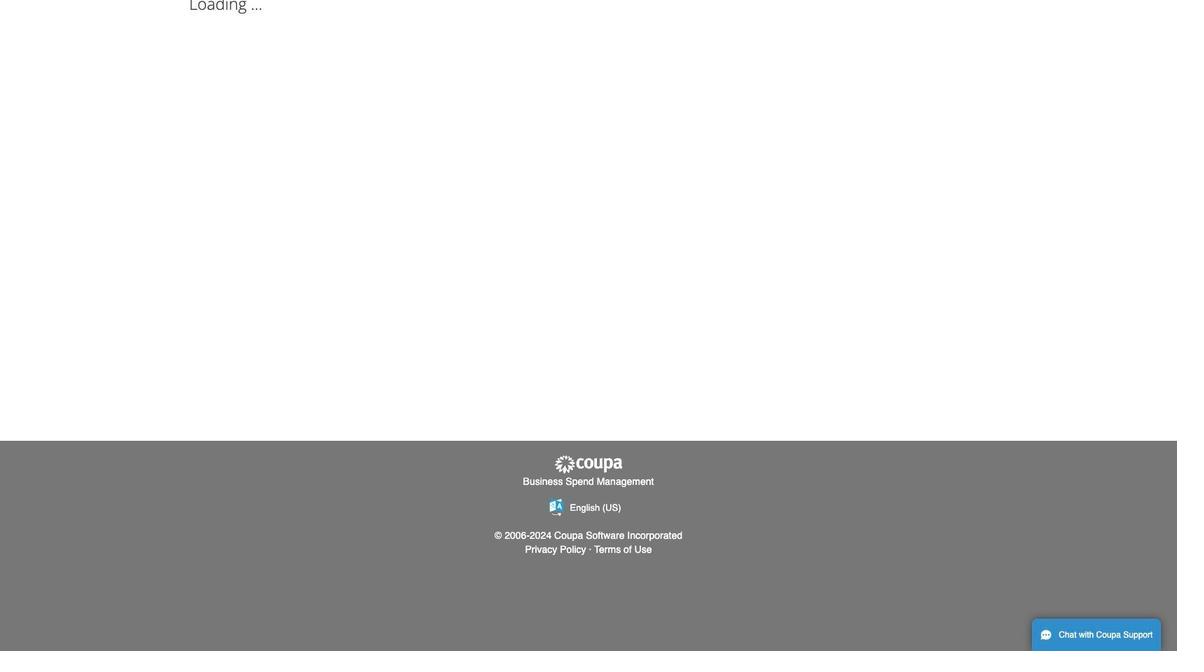 Task type: vqa. For each thing, say whether or not it's contained in the screenshot.
heading
no



Task type: describe. For each thing, give the bounding box(es) containing it.
coupa supplier portal image
[[554, 455, 624, 475]]



